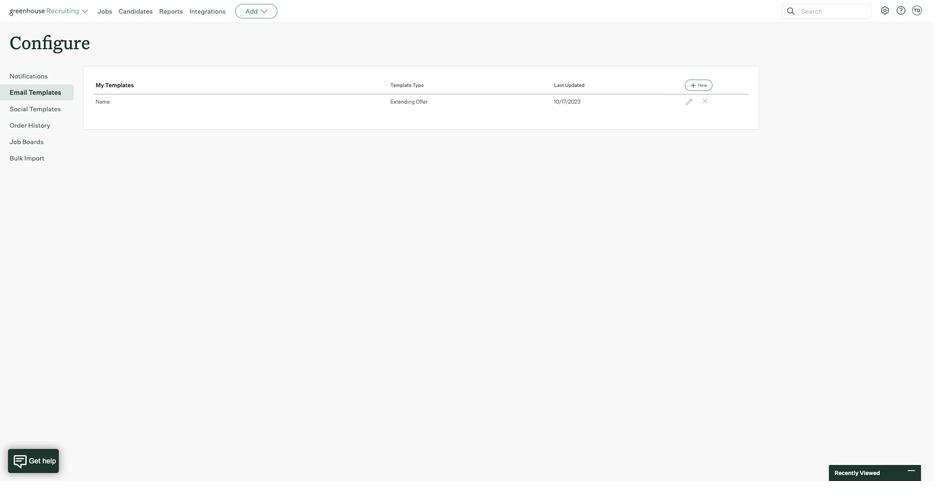 Task type: describe. For each thing, give the bounding box(es) containing it.
add button
[[236, 4, 278, 18]]

my templates
[[96, 82, 134, 89]]

email templates
[[10, 89, 61, 97]]

templates for social templates
[[29, 105, 61, 113]]

type
[[413, 82, 424, 88]]

recently
[[835, 470, 859, 477]]

email
[[10, 89, 27, 97]]

candidates
[[119, 7, 153, 15]]

email templates link
[[10, 88, 71, 97]]

order history
[[10, 121, 50, 129]]

name
[[96, 99, 110, 105]]

job boards link
[[10, 137, 71, 147]]

boards
[[22, 138, 44, 146]]

updated
[[566, 82, 585, 88]]

offer
[[416, 99, 428, 105]]

template
[[391, 82, 412, 88]]

my
[[96, 82, 104, 89]]

10/17/2023
[[555, 99, 581, 105]]

last updated
[[555, 82, 585, 88]]

bulk import link
[[10, 154, 71, 163]]

extending offer
[[391, 99, 428, 105]]

job boards
[[10, 138, 44, 146]]

job
[[10, 138, 21, 146]]

social
[[10, 105, 28, 113]]

new link
[[686, 80, 713, 91]]

extending
[[391, 99, 415, 105]]

bulk
[[10, 154, 23, 162]]

Search text field
[[800, 5, 865, 17]]

integrations
[[190, 7, 226, 15]]



Task type: vqa. For each thing, say whether or not it's contained in the screenshot.
Configure image at the top of page
yes



Task type: locate. For each thing, give the bounding box(es) containing it.
bulk import
[[10, 154, 45, 162]]

templates
[[105, 82, 134, 89], [29, 89, 61, 97], [29, 105, 61, 113]]

td button
[[913, 6, 923, 15]]

social templates
[[10, 105, 61, 113]]

greenhouse recruiting image
[[10, 6, 82, 16]]

history
[[28, 121, 50, 129]]

order
[[10, 121, 27, 129]]

templates for email templates
[[29, 89, 61, 97]]

reports
[[159, 7, 183, 15]]

last
[[555, 82, 564, 88]]

order history link
[[10, 121, 71, 130]]

templates right my
[[105, 82, 134, 89]]

td button
[[912, 4, 924, 17]]

viewed
[[861, 470, 881, 477]]

new
[[699, 83, 708, 88]]

social templates link
[[10, 104, 71, 114]]

notifications link
[[10, 71, 71, 81]]

templates up the order history link
[[29, 105, 61, 113]]

integrations link
[[190, 7, 226, 15]]

templates up social templates link
[[29, 89, 61, 97]]

jobs
[[98, 7, 112, 15]]

add
[[246, 7, 258, 15]]

templates inside email templates link
[[29, 89, 61, 97]]

configure image
[[881, 6, 891, 15]]

templates inside social templates link
[[29, 105, 61, 113]]

import
[[24, 154, 45, 162]]

recently viewed
[[835, 470, 881, 477]]

candidates link
[[119, 7, 153, 15]]

notifications
[[10, 72, 48, 80]]

template type
[[391, 82, 424, 88]]

configure
[[10, 30, 90, 54]]

templates for my templates
[[105, 82, 134, 89]]

jobs link
[[98, 7, 112, 15]]

td
[[915, 8, 921, 13]]

reports link
[[159, 7, 183, 15]]



